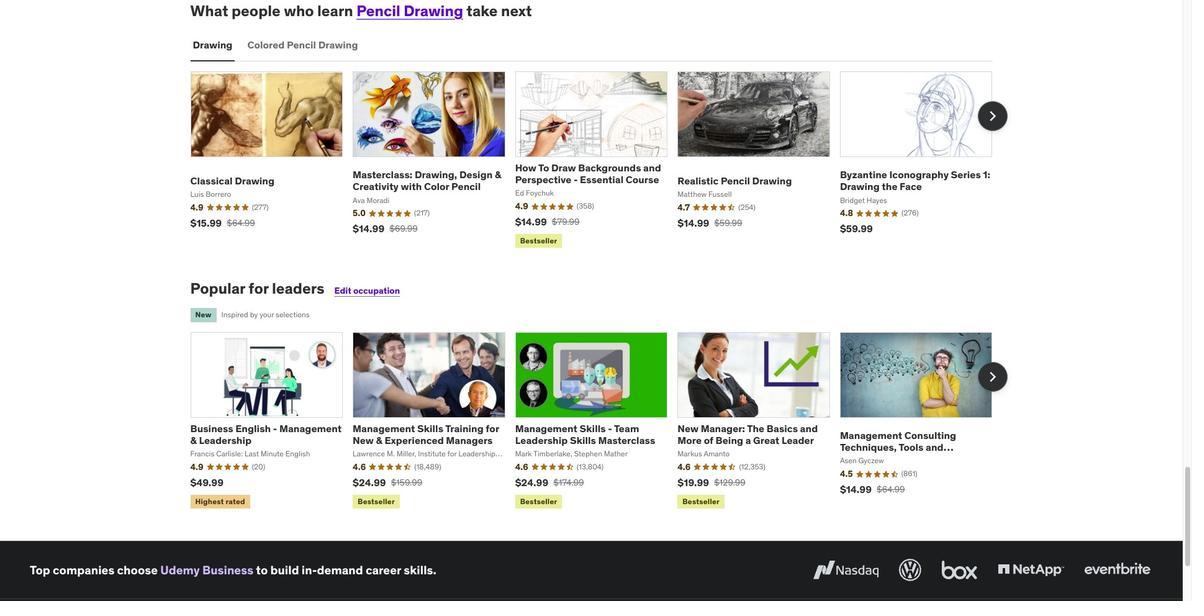 Task type: locate. For each thing, give the bounding box(es) containing it.
1 horizontal spatial and
[[800, 422, 818, 435]]

1 next image from the top
[[983, 106, 1003, 126]]

pencil
[[357, 1, 401, 21], [287, 39, 316, 51], [721, 174, 750, 187], [452, 180, 481, 193]]

learn
[[317, 1, 353, 21]]

2 horizontal spatial &
[[495, 169, 501, 181]]

new manager: the basics and more of being a great leader
[[678, 422, 818, 447]]

pencil down who
[[287, 39, 316, 51]]

volkswagen image
[[897, 557, 924, 584]]

by
[[250, 310, 258, 319]]

creativity
[[353, 180, 399, 193]]

0 horizontal spatial &
[[190, 434, 197, 447]]

and right basics
[[800, 422, 818, 435]]

2 horizontal spatial and
[[926, 441, 944, 454]]

experienced
[[385, 434, 444, 447]]

and right tools
[[926, 441, 944, 454]]

and inside management consulting techniques, tools and frameworks
[[926, 441, 944, 454]]

pencil right realistic
[[721, 174, 750, 187]]

realistic pencil drawing
[[678, 174, 792, 187]]

for up by
[[249, 279, 269, 298]]

management skills - team leadership skills masterclass
[[515, 422, 655, 447]]

1 horizontal spatial -
[[574, 173, 578, 186]]

face
[[900, 180, 922, 193]]

pencil right learn
[[357, 1, 401, 21]]

management for management skills - team leadership skills masterclass
[[515, 422, 578, 435]]

1 vertical spatial for
[[486, 422, 499, 435]]

- left essential
[[574, 173, 578, 186]]

& left experienced
[[376, 434, 383, 447]]

colored pencil drawing button
[[245, 30, 361, 60]]

business english - management & leadership link
[[190, 422, 342, 447]]

skills left 'team'
[[580, 422, 606, 435]]

and inside "new manager: the basics and more of being a great leader"
[[800, 422, 818, 435]]

1 vertical spatial carousel element
[[190, 332, 1008, 511]]

eventbrite image
[[1082, 557, 1153, 584]]

2 vertical spatial and
[[926, 441, 944, 454]]

& inside masterclass: drawing, design & creativity with color pencil
[[495, 169, 501, 181]]

how
[[515, 162, 537, 174]]

business
[[190, 422, 233, 435], [202, 563, 254, 578]]

0 vertical spatial carousel element
[[190, 71, 1008, 251]]

carousel element
[[190, 71, 1008, 251], [190, 332, 1008, 511]]

next image
[[983, 106, 1003, 126], [983, 367, 1003, 387]]

classical drawing link
[[190, 174, 275, 187]]

skills
[[417, 422, 444, 435], [580, 422, 606, 435], [570, 434, 596, 447]]

who
[[284, 1, 314, 21]]

iconography
[[890, 169, 949, 181]]

1 horizontal spatial for
[[486, 422, 499, 435]]

drawing
[[404, 1, 463, 21], [193, 39, 233, 51], [318, 39, 358, 51], [235, 174, 275, 187], [753, 174, 792, 187], [840, 180, 880, 193]]

of
[[704, 434, 714, 447]]

1 carousel element from the top
[[190, 71, 1008, 251]]

skills inside management skills training for new & experienced managers
[[417, 422, 444, 435]]

0 vertical spatial for
[[249, 279, 269, 298]]

new left experienced
[[353, 434, 374, 447]]

how to draw backgrounds and perspective - essential course link
[[515, 162, 661, 186]]

business left english
[[190, 422, 233, 435]]

color
[[424, 180, 449, 193]]

1 leadership from the left
[[199, 434, 252, 447]]

skills for experienced
[[417, 422, 444, 435]]

1 horizontal spatial leadership
[[515, 434, 568, 447]]

business left to
[[202, 563, 254, 578]]

2 next image from the top
[[983, 367, 1003, 387]]

2 carousel element from the top
[[190, 332, 1008, 511]]

and right backgrounds
[[644, 162, 661, 174]]

- inside how to draw backgrounds and perspective - essential course
[[574, 173, 578, 186]]

skills left masterclass
[[570, 434, 596, 447]]

- inside management skills - team leadership skills masterclass
[[608, 422, 612, 435]]

management inside management consulting techniques, tools and frameworks
[[840, 429, 903, 442]]

0 horizontal spatial and
[[644, 162, 661, 174]]

selections
[[276, 310, 310, 319]]

1:
[[983, 169, 991, 181]]

occupation
[[353, 285, 400, 297]]

new manager: the basics and more of being a great leader link
[[678, 422, 818, 447]]

business inside business english - management & leadership
[[190, 422, 233, 435]]

management inside management skills training for new & experienced managers
[[353, 422, 415, 435]]

skills left training
[[417, 422, 444, 435]]

1 horizontal spatial new
[[353, 434, 374, 447]]

- inside business english - management & leadership
[[273, 422, 277, 435]]

0 horizontal spatial new
[[195, 310, 211, 319]]

to
[[538, 162, 549, 174]]

new inside "new manager: the basics and more of being a great leader"
[[678, 422, 699, 435]]

& left english
[[190, 434, 197, 447]]

and for basics
[[800, 422, 818, 435]]

management inside management skills - team leadership skills masterclass
[[515, 422, 578, 435]]

top companies choose udemy business to build in-demand career skills.
[[30, 563, 437, 578]]

- for business english - management & leadership
[[273, 422, 277, 435]]

2 horizontal spatial new
[[678, 422, 699, 435]]

for right training
[[486, 422, 499, 435]]

pencil inside button
[[287, 39, 316, 51]]

1 vertical spatial next image
[[983, 367, 1003, 387]]

0 horizontal spatial -
[[273, 422, 277, 435]]

perspective
[[515, 173, 572, 186]]

colored pencil drawing
[[247, 39, 358, 51]]

and for backgrounds
[[644, 162, 661, 174]]

box image
[[939, 557, 981, 584]]

1 vertical spatial business
[[202, 563, 254, 578]]

nasdaq image
[[811, 557, 882, 584]]

career
[[366, 563, 401, 578]]

for
[[249, 279, 269, 298], [486, 422, 499, 435]]

build
[[270, 563, 299, 578]]

manager:
[[701, 422, 745, 435]]

new down popular
[[195, 310, 211, 319]]

leadership
[[199, 434, 252, 447], [515, 434, 568, 447]]

0 horizontal spatial leadership
[[199, 434, 252, 447]]

2 horizontal spatial -
[[608, 422, 612, 435]]

- right english
[[273, 422, 277, 435]]

0 vertical spatial business
[[190, 422, 233, 435]]

1 horizontal spatial &
[[376, 434, 383, 447]]

management skills training for new & experienced managers
[[353, 422, 499, 447]]

0 vertical spatial next image
[[983, 106, 1003, 126]]

0 horizontal spatial for
[[249, 279, 269, 298]]

essential
[[580, 173, 624, 186]]

drawing inside byzantine iconography series 1: drawing the face
[[840, 180, 880, 193]]

& right design
[[495, 169, 501, 181]]

pencil inside masterclass: drawing, design & creativity with color pencil
[[452, 180, 481, 193]]

the
[[882, 180, 898, 193]]

with
[[401, 180, 422, 193]]

0 vertical spatial and
[[644, 162, 661, 174]]

inspired by your selections
[[221, 310, 310, 319]]

&
[[495, 169, 501, 181], [190, 434, 197, 447], [376, 434, 383, 447]]

techniques,
[[840, 441, 897, 454]]

management
[[279, 422, 342, 435], [353, 422, 415, 435], [515, 422, 578, 435], [840, 429, 903, 442]]

and inside how to draw backgrounds and perspective - essential course
[[644, 162, 661, 174]]

leader
[[782, 434, 814, 447]]

- left 'team'
[[608, 422, 612, 435]]

new
[[195, 310, 211, 319], [678, 422, 699, 435], [353, 434, 374, 447]]

drawing button
[[190, 30, 235, 60]]

great
[[753, 434, 780, 447]]

and for tools
[[926, 441, 944, 454]]

2 leadership from the left
[[515, 434, 568, 447]]

-
[[574, 173, 578, 186], [273, 422, 277, 435], [608, 422, 612, 435]]

pencil right color
[[452, 180, 481, 193]]

management skills - team leadership skills masterclass link
[[515, 422, 655, 447]]

carousel element containing business english - management & leadership
[[190, 332, 1008, 511]]

new left of
[[678, 422, 699, 435]]

what
[[190, 1, 228, 21]]

1 vertical spatial and
[[800, 422, 818, 435]]

for inside management skills training for new & experienced managers
[[486, 422, 499, 435]]

realistic
[[678, 174, 719, 187]]

pencil drawing link
[[357, 1, 463, 21]]



Task type: vqa. For each thing, say whether or not it's contained in the screenshot.
the
yes



Task type: describe. For each thing, give the bounding box(es) containing it.
netapp image
[[996, 557, 1067, 584]]

next
[[501, 1, 532, 21]]

backgrounds
[[578, 162, 641, 174]]

edit
[[335, 285, 351, 297]]

english
[[236, 422, 271, 435]]

& inside business english - management & leadership
[[190, 434, 197, 447]]

top
[[30, 563, 50, 578]]

udemy business link
[[160, 563, 254, 578]]

new for new
[[195, 310, 211, 319]]

consulting
[[905, 429, 957, 442]]

masterclass: drawing, design & creativity with color pencil
[[353, 169, 501, 193]]

byzantine iconography series 1: drawing the face
[[840, 169, 991, 193]]

& inside management skills training for new & experienced managers
[[376, 434, 383, 447]]

choose
[[117, 563, 158, 578]]

edit occupation
[[335, 285, 400, 297]]

carousel element containing how to draw backgrounds and perspective - essential course
[[190, 71, 1008, 251]]

managers
[[446, 434, 493, 447]]

new inside management skills training for new & experienced managers
[[353, 434, 374, 447]]

drawing,
[[415, 169, 457, 181]]

a
[[746, 434, 751, 447]]

management inside business english - management & leadership
[[279, 422, 342, 435]]

draw
[[552, 162, 576, 174]]

being
[[716, 434, 744, 447]]

training
[[445, 422, 484, 435]]

popular
[[190, 279, 245, 298]]

inspired
[[221, 310, 248, 319]]

your
[[260, 310, 274, 319]]

people
[[232, 1, 281, 21]]

management for management consulting techniques, tools and frameworks
[[840, 429, 903, 442]]

more
[[678, 434, 702, 447]]

classical
[[190, 174, 233, 187]]

realistic pencil drawing link
[[678, 174, 792, 187]]

masterclass
[[599, 434, 655, 447]]

management skills training for new & experienced managers link
[[353, 422, 499, 447]]

leaders
[[272, 279, 325, 298]]

masterclass:
[[353, 169, 413, 181]]

drawing inside button
[[193, 39, 233, 51]]

how to draw backgrounds and perspective - essential course
[[515, 162, 661, 186]]

classical drawing
[[190, 174, 275, 187]]

management consulting techniques, tools and frameworks link
[[840, 429, 957, 465]]

skills for masterclass
[[580, 422, 606, 435]]

next image for management consulting techniques, tools and frameworks
[[983, 367, 1003, 387]]

team
[[614, 422, 639, 435]]

- for management skills - team leadership skills masterclass
[[608, 422, 612, 435]]

management consulting techniques, tools and frameworks
[[840, 429, 957, 465]]

series
[[951, 169, 981, 181]]

udemy
[[160, 563, 200, 578]]

next image for byzantine iconography series 1: drawing the face
[[983, 106, 1003, 126]]

design
[[460, 169, 493, 181]]

byzantine iconography series 1: drawing the face link
[[840, 169, 991, 193]]

management for management skills training for new & experienced managers
[[353, 422, 415, 435]]

leadership inside management skills - team leadership skills masterclass
[[515, 434, 568, 447]]

leadership inside business english - management & leadership
[[199, 434, 252, 447]]

new for new manager: the basics and more of being a great leader
[[678, 422, 699, 435]]

frameworks
[[840, 453, 899, 465]]

colored
[[247, 39, 285, 51]]

course
[[626, 173, 659, 186]]

basics
[[767, 422, 798, 435]]

companies
[[53, 563, 115, 578]]

take
[[467, 1, 498, 21]]

skills.
[[404, 563, 437, 578]]

masterclass: drawing, design & creativity with color pencil link
[[353, 169, 501, 193]]

popular for leaders
[[190, 279, 325, 298]]

business english - management & leadership
[[190, 422, 342, 447]]

to
[[256, 563, 268, 578]]

in-
[[302, 563, 317, 578]]

drawing inside button
[[318, 39, 358, 51]]

tools
[[899, 441, 924, 454]]

edit occupation button
[[335, 285, 400, 297]]

byzantine
[[840, 169, 888, 181]]

demand
[[317, 563, 363, 578]]

what people who learn pencil drawing take next
[[190, 1, 532, 21]]

the
[[747, 422, 765, 435]]



